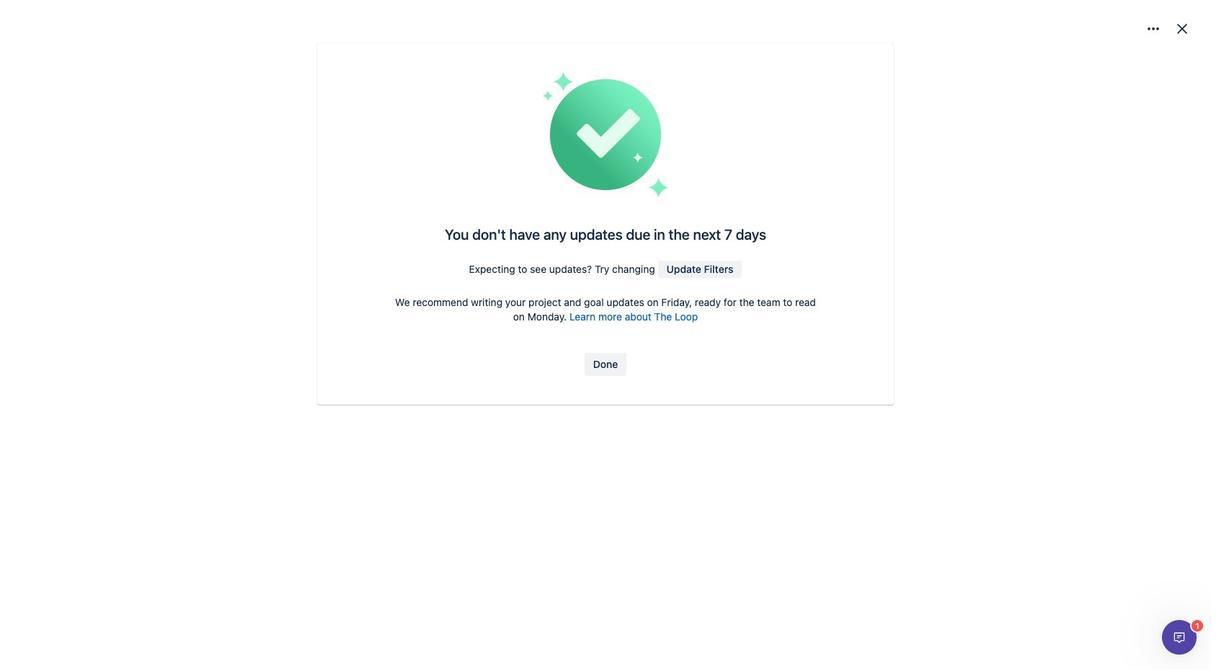Task type: vqa. For each thing, say whether or not it's contained in the screenshot.
Close Image
yes



Task type: describe. For each thing, give the bounding box(es) containing it.
Search field
[[911, 8, 1056, 31]]

settings image
[[1145, 20, 1162, 37]]

close image
[[1174, 20, 1191, 37]]



